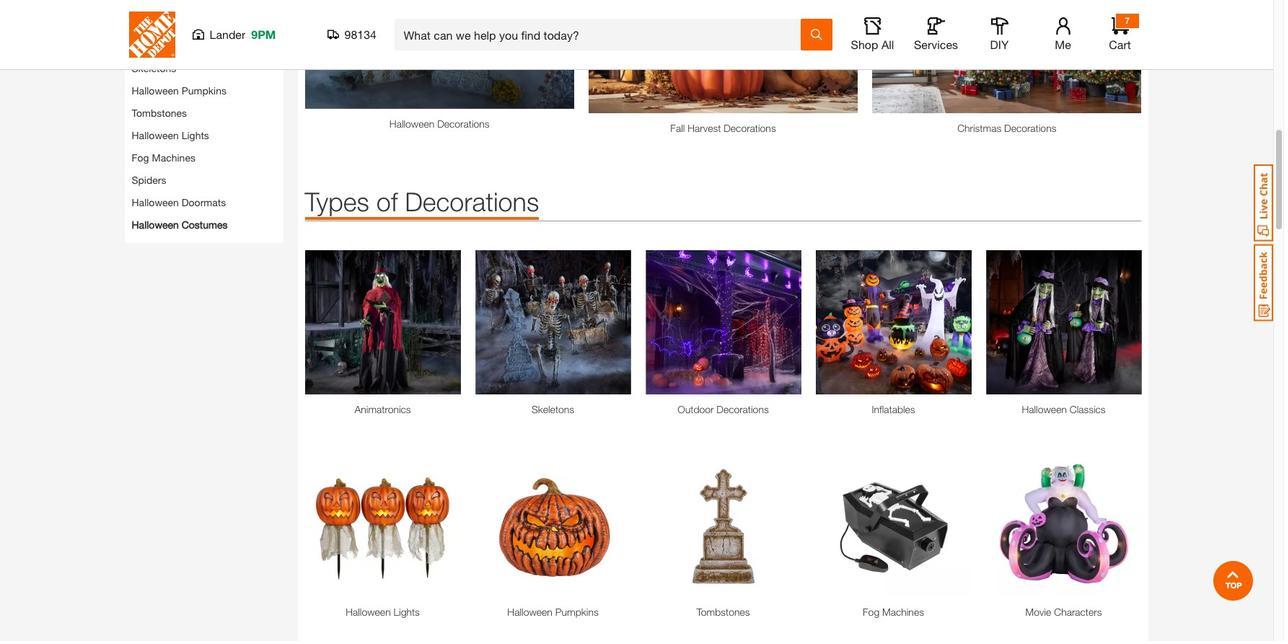 Task type: locate. For each thing, give the bounding box(es) containing it.
0 vertical spatial pumpkins
[[182, 84, 226, 96]]

0 horizontal spatial skeletons
[[132, 62, 176, 74]]

animatronics link
[[305, 402, 461, 417]]

halloween inside "link"
[[132, 218, 179, 230]]

0 vertical spatial lights
[[182, 129, 209, 141]]

98134
[[344, 27, 377, 41]]

1 vertical spatial fog machines
[[863, 606, 924, 618]]

outdoor
[[678, 403, 714, 415]]

0 vertical spatial fog machines link
[[132, 151, 195, 163]]

1 horizontal spatial halloween lights
[[346, 606, 420, 618]]

props
[[182, 43, 208, 55]]

halloween for halloween decorations link
[[389, 117, 434, 130]]

halloween decorations link
[[305, 116, 574, 131]]

1 vertical spatial pumpkins
[[555, 606, 598, 618]]

0 horizontal spatial lights
[[182, 129, 209, 141]]

cart 7
[[1109, 15, 1131, 51]]

classics
[[1070, 403, 1106, 415]]

decorations for halloween decorations
[[437, 117, 489, 130]]

halloween classics link
[[986, 402, 1142, 417]]

1 vertical spatial halloween pumpkins
[[507, 606, 598, 618]]

halloween props link
[[132, 41, 208, 57]]

0 horizontal spatial fog machines
[[132, 151, 195, 163]]

outdoor decorations
[[678, 403, 769, 415]]

1 vertical spatial halloween lights
[[346, 606, 420, 618]]

movie
[[1026, 606, 1051, 618]]

decorations
[[437, 117, 489, 130], [724, 122, 776, 134], [1004, 122, 1056, 134], [405, 186, 539, 217], [717, 403, 769, 415]]

0 vertical spatial halloween pumpkins link
[[132, 84, 226, 96]]

halloween lights for the bottommost halloween lights link
[[346, 606, 420, 618]]

0 horizontal spatial fog machines link
[[132, 151, 195, 163]]

0 horizontal spatial tombstones link
[[132, 106, 187, 119]]

halloween doormats link
[[132, 196, 226, 208]]

skeletons
[[132, 62, 176, 74], [532, 403, 574, 415]]

0 horizontal spatial inflatables
[[182, 21, 228, 33]]

0 vertical spatial halloween lights
[[132, 129, 209, 141]]

christmas decorations link
[[872, 120, 1142, 136]]

decorations for christmas decorations
[[1004, 122, 1056, 134]]

1 horizontal spatial halloween lights link
[[305, 605, 461, 620]]

tombstones link
[[132, 106, 187, 119], [645, 605, 801, 620]]

0 horizontal spatial tombstones
[[132, 106, 187, 119]]

0 vertical spatial inflatables
[[182, 21, 228, 33]]

all
[[881, 38, 894, 51]]

spiders link
[[132, 174, 166, 186]]

outdoor decorations link
[[645, 402, 801, 417]]

fall harvest decorations image
[[589, 0, 858, 113]]

skeletons link
[[132, 62, 176, 74], [475, 402, 631, 417]]

0 horizontal spatial skeletons link
[[132, 62, 176, 74]]

1 vertical spatial fog machines link
[[816, 605, 971, 620]]

fog for fog machines link to the right
[[863, 606, 880, 618]]

What can we help you find today? search field
[[404, 19, 800, 50]]

halloween pumpkins
[[132, 84, 226, 96], [507, 606, 598, 618]]

fog machines link
[[132, 151, 195, 163], [816, 605, 971, 620]]

0 vertical spatial skeletons
[[132, 62, 176, 74]]

0 horizontal spatial halloween lights link
[[132, 129, 209, 141]]

1 horizontal spatial tombstones link
[[645, 605, 801, 620]]

the home depot logo image
[[129, 12, 175, 58]]

lights
[[182, 129, 209, 141], [394, 606, 420, 618]]

1 horizontal spatial fog machines
[[863, 606, 924, 618]]

diy button
[[976, 17, 1023, 52]]

0 horizontal spatial halloween pumpkins link
[[132, 84, 226, 96]]

0 vertical spatial halloween lights link
[[132, 129, 209, 141]]

1 horizontal spatial pumpkins
[[555, 606, 598, 618]]

1 vertical spatial lights
[[394, 606, 420, 618]]

0 vertical spatial fog
[[132, 151, 149, 163]]

0 horizontal spatial halloween lights
[[132, 129, 209, 141]]

lights for the bottommost halloween lights link
[[394, 606, 420, 618]]

live chat image
[[1254, 164, 1273, 242]]

0 vertical spatial fog machines
[[132, 151, 195, 163]]

1 vertical spatial tombstones link
[[645, 605, 801, 620]]

1 vertical spatial fog
[[863, 606, 880, 618]]

lander 9pm
[[210, 27, 276, 41]]

machines
[[152, 151, 195, 163], [882, 606, 924, 618]]

1 horizontal spatial lights
[[394, 606, 420, 618]]

halloween lights link
[[132, 129, 209, 141], [305, 605, 461, 620]]

animatronics image
[[305, 250, 461, 395]]

1 horizontal spatial fog
[[863, 606, 880, 618]]

1 horizontal spatial skeletons link
[[475, 402, 631, 417]]

fog
[[132, 151, 149, 163], [863, 606, 880, 618]]

1 horizontal spatial halloween pumpkins
[[507, 606, 598, 618]]

0 horizontal spatial fog
[[132, 151, 149, 163]]

1 horizontal spatial tombstones
[[697, 606, 750, 618]]

halloween costumes
[[132, 218, 228, 230]]

1 vertical spatial tombstones
[[697, 606, 750, 618]]

1 vertical spatial machines
[[882, 606, 924, 618]]

halloween pumpkins image
[[475, 453, 631, 597]]

7
[[1125, 15, 1130, 26]]

halloween decorations image
[[305, 0, 574, 109]]

halloween inflatables link
[[132, 21, 228, 33]]

1 horizontal spatial skeletons
[[532, 403, 574, 415]]

fog for topmost fog machines link
[[132, 151, 149, 163]]

1 vertical spatial halloween pumpkins link
[[475, 605, 631, 620]]

lander
[[210, 27, 245, 41]]

pumpkins
[[182, 84, 226, 96], [555, 606, 598, 618]]

fog machines image
[[816, 453, 971, 597]]

services
[[914, 38, 958, 51]]

halloween lights
[[132, 129, 209, 141], [346, 606, 420, 618]]

shop all button
[[849, 17, 896, 52]]

halloween inflatables
[[132, 21, 228, 33]]

1 horizontal spatial halloween pumpkins link
[[475, 605, 631, 620]]

decorations for outdoor decorations
[[717, 403, 769, 415]]

shop
[[851, 38, 878, 51]]

fall
[[670, 122, 685, 134]]

halloween classics
[[1022, 403, 1106, 415]]

0 vertical spatial tombstones
[[132, 106, 187, 119]]

fog machines
[[132, 151, 195, 163], [863, 606, 924, 618]]

movie characters link
[[986, 605, 1142, 620]]

halloween for halloween costumes "link"
[[132, 218, 179, 230]]

9pm
[[251, 27, 276, 41]]

halloween for halloween classics link
[[1022, 403, 1067, 415]]

1 vertical spatial skeletons
[[532, 403, 574, 415]]

services button
[[913, 17, 959, 52]]

skeletons for skeletons link to the top
[[132, 62, 176, 74]]

halloween
[[132, 21, 179, 33], [132, 43, 179, 55], [132, 84, 179, 96], [389, 117, 434, 130], [132, 129, 179, 141], [132, 196, 179, 208], [132, 218, 179, 230], [1022, 403, 1067, 415], [346, 606, 391, 618], [507, 606, 552, 618]]

halloween pumpkins for halloween pumpkins link to the right
[[507, 606, 598, 618]]

lights for left halloween lights link
[[182, 129, 209, 141]]

0 horizontal spatial machines
[[152, 151, 195, 163]]

inflatables
[[182, 21, 228, 33], [872, 403, 915, 416]]

1 horizontal spatial inflatables
[[872, 403, 915, 416]]

fall harvest decorations
[[670, 122, 776, 134]]

fall harvest decorations link
[[589, 120, 858, 136]]

 image
[[872, 0, 1142, 113]]

tombstones
[[132, 106, 187, 119], [697, 606, 750, 618]]

0 vertical spatial halloween pumpkins
[[132, 84, 226, 96]]

0 horizontal spatial halloween pumpkins
[[132, 84, 226, 96]]

inflatables link
[[816, 402, 971, 417]]

1 horizontal spatial machines
[[882, 606, 924, 618]]

halloween pumpkins link
[[132, 84, 226, 96], [475, 605, 631, 620]]



Task type: describe. For each thing, give the bounding box(es) containing it.
outdoor decorations image
[[645, 250, 801, 394]]

1 vertical spatial inflatables
[[872, 403, 915, 416]]

cart
[[1109, 38, 1131, 51]]

shop all
[[851, 38, 894, 51]]

halloween for the bottommost halloween lights link
[[346, 606, 391, 618]]

movie characters
[[1026, 606, 1102, 618]]

types
[[305, 186, 369, 217]]

0 vertical spatial tombstones link
[[132, 106, 187, 119]]

inflatables image
[[816, 250, 971, 395]]

tombstones image
[[645, 453, 801, 597]]

halloween pumpkins for topmost halloween pumpkins link
[[132, 84, 226, 96]]

characters
[[1054, 606, 1102, 618]]

halloween costumes link
[[132, 217, 228, 232]]

halloween for halloween doormats link
[[132, 196, 179, 208]]

feedback link image
[[1254, 244, 1273, 322]]

types of decorations
[[305, 186, 539, 217]]

spiders
[[132, 174, 166, 186]]

halloween lights image
[[305, 453, 461, 597]]

costumes
[[182, 218, 228, 230]]

halloween lights for left halloween lights link
[[132, 129, 209, 141]]

halloween props
[[132, 43, 208, 55]]

movie characters image
[[986, 453, 1142, 597]]

me button
[[1040, 17, 1086, 52]]

christmas
[[957, 122, 1001, 134]]

halloween for left halloween lights link
[[132, 129, 179, 141]]

of
[[376, 186, 398, 217]]

98134 button
[[327, 27, 377, 42]]

halloween decorations
[[389, 117, 489, 130]]

diy
[[990, 38, 1009, 51]]

halloween for halloween props link
[[132, 43, 179, 55]]

skeletons for skeletons link to the bottom
[[532, 403, 574, 415]]

doormats
[[182, 196, 226, 208]]

1 vertical spatial skeletons link
[[475, 402, 631, 417]]

0 horizontal spatial pumpkins
[[182, 84, 226, 96]]

0 vertical spatial machines
[[152, 151, 195, 163]]

halloween doormats
[[132, 196, 226, 208]]

christmas decorations
[[957, 122, 1056, 134]]

1 vertical spatial halloween lights link
[[305, 605, 461, 620]]

1 horizontal spatial fog machines link
[[816, 605, 971, 620]]

skeletons image
[[475, 250, 631, 394]]

me
[[1055, 38, 1071, 51]]

harvest
[[688, 122, 721, 134]]

halloween classics image
[[986, 250, 1142, 394]]

0 vertical spatial skeletons link
[[132, 62, 176, 74]]

halloween for halloween inflatables link
[[132, 21, 179, 33]]

animatronics
[[355, 403, 411, 416]]



Task type: vqa. For each thing, say whether or not it's contained in the screenshot.
Products
no



